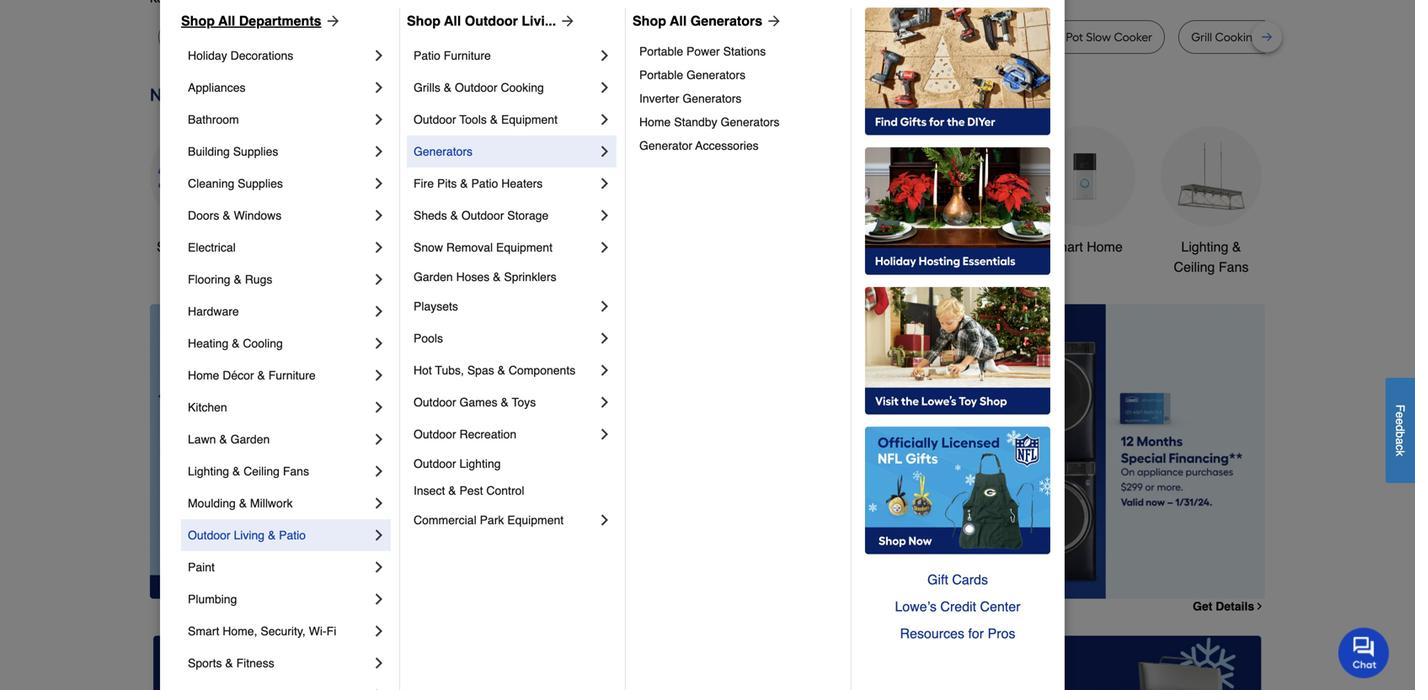 Task type: vqa. For each thing, say whether or not it's contained in the screenshot.
14
no



Task type: describe. For each thing, give the bounding box(es) containing it.
1 horizontal spatial outdoor tools & equipment link
[[782, 126, 883, 278]]

supplies for cleaning supplies
[[238, 177, 283, 190]]

food warmer
[[666, 30, 739, 44]]

doors & windows
[[188, 209, 282, 222]]

shop for shop all outdoor livi...
[[407, 13, 441, 29]]

shop for shop all generators
[[633, 13, 666, 29]]

rack
[[1361, 30, 1387, 44]]

1 horizontal spatial lighting
[[460, 458, 501, 471]]

equipment inside snow removal equipment "link"
[[496, 241, 553, 254]]

patio for outdoor living & patio
[[279, 529, 306, 543]]

chevron right image for sports & fitness
[[371, 656, 388, 672]]

chevron right image for snow removal equipment
[[597, 239, 613, 256]]

arrow right image for shop all departments
[[321, 13, 342, 29]]

chevron right image for grills & outdoor cooking
[[597, 79, 613, 96]]

food
[[666, 30, 692, 44]]

chevron right image for kitchen
[[371, 399, 388, 416]]

generators link
[[414, 136, 597, 168]]

portable power stations link
[[640, 40, 839, 63]]

lawn & garden
[[188, 433, 270, 447]]

chevron right image for appliances
[[371, 79, 388, 96]]

scroll to item #2 image
[[815, 569, 856, 576]]

all for outdoor
[[444, 13, 461, 29]]

plumbing link
[[188, 584, 371, 616]]

0 horizontal spatial outdoor tools & equipment
[[414, 113, 558, 126]]

chevron right image for outdoor tools & equipment
[[597, 111, 613, 128]]

chevron right image for lawn & garden
[[371, 431, 388, 448]]

tubs,
[[435, 364, 464, 377]]

0 vertical spatial lighting & ceiling fans
[[1174, 239, 1249, 275]]

christmas
[[549, 239, 610, 255]]

officially licensed n f l gifts. shop now. image
[[865, 427, 1051, 555]]

electrical link
[[188, 232, 371, 264]]

electrical
[[188, 241, 236, 254]]

k
[[1394, 451, 1408, 457]]

chevron right image for outdoor games & toys
[[597, 394, 613, 411]]

1 vertical spatial ceiling
[[244, 465, 280, 479]]

pools link
[[414, 323, 597, 355]]

wi-
[[309, 625, 327, 639]]

toys
[[512, 396, 536, 409]]

cleaning
[[188, 177, 234, 190]]

generator
[[640, 139, 693, 153]]

chat invite button image
[[1339, 628, 1390, 679]]

chevron right image for generators
[[597, 143, 613, 160]]

sprinklers
[[504, 270, 557, 284]]

moulding & millwork link
[[188, 488, 371, 520]]

tools link
[[403, 126, 504, 257]]

insect
[[414, 484, 445, 498]]

1 horizontal spatial furniture
[[444, 49, 491, 62]]

chevron right image for electrical
[[371, 239, 388, 256]]

& inside the lighting & ceiling fans
[[1233, 239, 1242, 255]]

power
[[687, 45, 720, 58]]

2 slow from the left
[[399, 30, 424, 44]]

1 slow from the left
[[171, 30, 196, 44]]

2 e from the top
[[1394, 419, 1408, 425]]

home décor & furniture
[[188, 369, 316, 383]]

microwave
[[504, 30, 562, 44]]

hot tubs, spas & components
[[414, 364, 576, 377]]

chevron right image inside get details link
[[1255, 602, 1266, 612]]

deals
[[210, 239, 244, 255]]

instant
[[936, 30, 973, 44]]

generators up warmer
[[691, 13, 763, 29]]

shop all generators link
[[633, 11, 783, 31]]

1 horizontal spatial fans
[[1219, 259, 1249, 275]]

triple
[[367, 30, 396, 44]]

d
[[1394, 425, 1408, 432]]

instant pot
[[936, 30, 993, 44]]

snow removal equipment link
[[414, 232, 597, 264]]

outdoor recreation link
[[414, 419, 597, 451]]

portable for portable generators
[[640, 68, 683, 82]]

patio furniture link
[[414, 40, 597, 72]]

generators down 'power'
[[687, 68, 746, 82]]

doors
[[188, 209, 219, 222]]

1 vertical spatial outdoor tools & equipment
[[784, 239, 881, 275]]

grills & outdoor cooking link
[[414, 72, 597, 104]]

cleaning supplies
[[188, 177, 283, 190]]

recommended searches for you heading
[[150, 0, 1266, 7]]

1 vertical spatial garden
[[231, 433, 270, 447]]

chevron right image for building supplies
[[371, 143, 388, 160]]

generators down inverter generators link
[[721, 115, 780, 129]]

grill cooking grate & warming rack
[[1192, 30, 1387, 44]]

cards
[[952, 573, 988, 588]]

arrow right image for shop all generators
[[763, 13, 783, 29]]

smart home, security, wi-fi
[[188, 625, 336, 639]]

chevron right image for lighting & ceiling fans
[[371, 463, 388, 480]]

insect & pest control
[[414, 484, 525, 498]]

chevron right image for commercial park equipment
[[597, 512, 613, 529]]

sheds & outdoor storage
[[414, 209, 549, 222]]

chevron right image for cleaning supplies
[[371, 175, 388, 192]]

gift cards
[[928, 573, 988, 588]]

hot tubs, spas & components link
[[414, 355, 597, 387]]

windows
[[234, 209, 282, 222]]

outdoor recreation
[[414, 428, 517, 442]]

heaters
[[502, 177, 543, 190]]

cleaning supplies link
[[188, 168, 371, 200]]

2 cooking from the left
[[1215, 30, 1260, 44]]

chevron right image for outdoor living & patio
[[371, 527, 388, 544]]

commercial park equipment
[[414, 514, 564, 527]]

outdoor living & patio
[[188, 529, 306, 543]]

chevron right image for patio furniture
[[597, 47, 613, 64]]

arrow right image
[[1234, 452, 1251, 469]]

3 pot from the left
[[880, 30, 897, 44]]

storage
[[507, 209, 549, 222]]

home for home décor & furniture
[[188, 369, 219, 383]]

moulding & millwork
[[188, 497, 293, 511]]

portable generators
[[640, 68, 746, 82]]

smart for smart home, security, wi-fi
[[188, 625, 219, 639]]

get details link
[[1193, 600, 1266, 614]]

1 vertical spatial lighting & ceiling fans link
[[188, 456, 371, 488]]

scroll to item #5 image
[[937, 569, 977, 576]]

chevron right image for bathroom
[[371, 111, 388, 128]]

1 horizontal spatial garden
[[414, 270, 453, 284]]

appliances link
[[188, 72, 371, 104]]

fire pits & patio heaters link
[[414, 168, 597, 200]]

chevron right image for plumbing
[[371, 591, 388, 608]]

chevron right image for fire pits & patio heaters
[[597, 175, 613, 192]]

chevron right image for hardware
[[371, 303, 388, 320]]

0 horizontal spatial bathroom link
[[188, 104, 371, 136]]

holiday decorations
[[188, 49, 293, 62]]

c
[[1394, 445, 1408, 451]]

pest
[[460, 484, 483, 498]]

all for generators
[[670, 13, 687, 29]]

1 horizontal spatial bathroom
[[930, 239, 988, 255]]

grill
[[1192, 30, 1213, 44]]

outdoor inside "link"
[[455, 81, 498, 94]]

1 cooking from the left
[[832, 30, 877, 44]]

1 vertical spatial fans
[[283, 465, 309, 479]]

arrow left image
[[463, 452, 480, 469]]

stations
[[723, 45, 766, 58]]

chevron right image for doors & windows
[[371, 207, 388, 224]]

0 horizontal spatial lighting
[[188, 465, 229, 479]]

0 horizontal spatial outdoor tools & equipment link
[[414, 104, 597, 136]]

inverter
[[640, 92, 680, 105]]

shop all deals
[[157, 239, 244, 255]]

recreation
[[460, 428, 517, 442]]

crock for crock pot slow cooker
[[1032, 30, 1063, 44]]

fi
[[327, 625, 336, 639]]

f
[[1394, 405, 1408, 412]]

millwork
[[250, 497, 293, 511]]

get up to 2 free select tools or batteries when you buy 1 with select purchases. image
[[153, 636, 505, 691]]

shop these last-minute gifts. $99 or less. quantities are limited and won't last. image
[[150, 305, 422, 599]]

all for deals
[[192, 239, 206, 255]]

up to 35 percent off select small appliances. image
[[532, 636, 884, 691]]

1 cooker from the left
[[199, 30, 237, 44]]

grills
[[414, 81, 441, 94]]

portable generators link
[[640, 63, 839, 87]]

paint
[[188, 561, 215, 575]]

crock pot cooking pot
[[778, 30, 897, 44]]

decorations for holiday
[[231, 49, 293, 62]]

visit the lowe's toy shop. image
[[865, 287, 1051, 415]]

fire pits & patio heaters
[[414, 177, 543, 190]]

chevron right image for sheds & outdoor storage
[[597, 207, 613, 224]]



Task type: locate. For each thing, give the bounding box(es) containing it.
accessories
[[696, 139, 759, 153]]

crock for crock pot
[[276, 30, 308, 44]]

0 horizontal spatial fans
[[283, 465, 309, 479]]

2 pot from the left
[[812, 30, 829, 44]]

1 vertical spatial decorations
[[544, 259, 616, 275]]

smart for smart home
[[1047, 239, 1083, 255]]

decorations down christmas
[[544, 259, 616, 275]]

patio down moulding & millwork link on the left of the page
[[279, 529, 306, 543]]

up to 30 percent off select grills and accessories. image
[[911, 636, 1262, 691]]

1 pot from the left
[[310, 30, 328, 44]]

2 horizontal spatial crock
[[1032, 30, 1063, 44]]

get details
[[1193, 600, 1255, 614]]

1 vertical spatial portable
[[640, 68, 683, 82]]

home standby generators
[[640, 115, 780, 129]]

smart inside "link"
[[1047, 239, 1083, 255]]

inverter generators link
[[640, 87, 839, 110]]

sports & fitness link
[[188, 648, 371, 680]]

1 horizontal spatial home
[[640, 115, 671, 129]]

0 vertical spatial smart
[[1047, 239, 1083, 255]]

cooker up the patio furniture
[[427, 30, 465, 44]]

0 horizontal spatial decorations
[[231, 49, 293, 62]]

pot
[[310, 30, 328, 44], [812, 30, 829, 44], [880, 30, 897, 44], [976, 30, 993, 44], [1066, 30, 1084, 44]]

2 horizontal spatial slow
[[1086, 30, 1111, 44]]

all up food in the top of the page
[[670, 13, 687, 29]]

paint link
[[188, 552, 371, 584]]

cooking
[[832, 30, 877, 44], [1215, 30, 1260, 44]]

0 vertical spatial lighting & ceiling fans link
[[1161, 126, 1262, 278]]

all inside "link"
[[192, 239, 206, 255]]

3 arrow right image from the left
[[763, 13, 783, 29]]

pot for instant pot
[[976, 30, 993, 44]]

cooker left grill in the right of the page
[[1114, 30, 1153, 44]]

arrow right image
[[321, 13, 342, 29], [556, 13, 576, 29], [763, 13, 783, 29]]

shop up the slow cooker
[[181, 13, 215, 29]]

components
[[509, 364, 576, 377]]

generators
[[691, 13, 763, 29], [687, 68, 746, 82], [683, 92, 742, 105], [721, 115, 780, 129], [414, 145, 473, 158]]

portable up inverter
[[640, 68, 683, 82]]

crock down departments
[[276, 30, 308, 44]]

arrow right image inside shop all departments link
[[321, 13, 342, 29]]

fitness
[[236, 657, 274, 671]]

home inside "link"
[[1087, 239, 1123, 255]]

lighting
[[1182, 239, 1229, 255], [460, 458, 501, 471], [188, 465, 229, 479]]

0 horizontal spatial lighting & ceiling fans
[[188, 465, 309, 479]]

outdoor lighting
[[414, 458, 501, 471]]

e up "d" in the right of the page
[[1394, 412, 1408, 419]]

0 horizontal spatial cooking
[[832, 30, 877, 44]]

1 horizontal spatial smart
[[1047, 239, 1083, 255]]

garden down kitchen "link"
[[231, 433, 270, 447]]

gift cards link
[[865, 567, 1051, 594]]

security,
[[261, 625, 306, 639]]

lawn & garden link
[[188, 424, 371, 456]]

new deals every day during 25 days of deals image
[[150, 81, 1266, 109]]

smart home
[[1047, 239, 1123, 255]]

arrow right image inside shop all outdoor livi... link
[[556, 13, 576, 29]]

chevron right image for flooring & rugs
[[371, 271, 388, 288]]

0 horizontal spatial slow
[[171, 30, 196, 44]]

chevron right image for smart home, security, wi-fi
[[371, 624, 388, 640]]

decorations for christmas
[[544, 259, 616, 275]]

flooring
[[188, 273, 231, 286]]

0 vertical spatial portable
[[640, 45, 683, 58]]

f e e d b a c k button
[[1386, 378, 1416, 484]]

b
[[1394, 432, 1408, 439]]

cooker
[[199, 30, 237, 44], [427, 30, 465, 44], [1114, 30, 1153, 44]]

ceiling inside the lighting & ceiling fans
[[1174, 259, 1215, 275]]

decorations down shop all departments link
[[231, 49, 293, 62]]

countertop
[[565, 30, 627, 44]]

rugs
[[245, 273, 272, 286]]

generators inside 'link'
[[414, 145, 473, 158]]

1 horizontal spatial cooker
[[427, 30, 465, 44]]

1 horizontal spatial arrow right image
[[556, 13, 576, 29]]

portable for portable power stations
[[640, 45, 683, 58]]

chevron right image for home décor & furniture
[[371, 367, 388, 384]]

living
[[234, 529, 265, 543]]

resources for pros
[[900, 626, 1016, 642]]

& inside "link"
[[444, 81, 452, 94]]

pot for crock pot slow cooker
[[1066, 30, 1084, 44]]

0 horizontal spatial arrow right image
[[321, 13, 342, 29]]

0 vertical spatial ceiling
[[1174, 259, 1215, 275]]

3 slow from the left
[[1086, 30, 1111, 44]]

chevron right image for heating & cooling
[[371, 335, 388, 352]]

grate
[[1263, 30, 1294, 44]]

up to 30 percent off select major appliances. plus, save up to an extra $750 on major appliances. image
[[449, 305, 1266, 599]]

all up the patio furniture
[[444, 13, 461, 29]]

cooker up holiday
[[199, 30, 237, 44]]

chevron right image for holiday decorations
[[371, 47, 388, 64]]

3 shop from the left
[[633, 13, 666, 29]]

garden up the playsets
[[414, 270, 453, 284]]

0 vertical spatial home
[[640, 115, 671, 129]]

crock pot
[[276, 30, 328, 44]]

christmas decorations link
[[529, 126, 630, 278]]

arrow right image inside shop all generators link
[[763, 13, 783, 29]]

portable down food in the top of the page
[[640, 45, 683, 58]]

decorations inside christmas decorations link
[[544, 259, 616, 275]]

1 vertical spatial smart
[[188, 625, 219, 639]]

playsets
[[414, 300, 458, 313]]

warming
[[1308, 30, 1358, 44]]

0 horizontal spatial shop
[[181, 13, 215, 29]]

sports
[[188, 657, 222, 671]]

center
[[980, 599, 1021, 615]]

4 pot from the left
[[976, 30, 993, 44]]

1 vertical spatial supplies
[[238, 177, 283, 190]]

get
[[1193, 600, 1213, 614]]

standby
[[674, 115, 718, 129]]

outdoor games & toys
[[414, 396, 536, 409]]

slow
[[171, 30, 196, 44], [399, 30, 424, 44], [1086, 30, 1111, 44]]

generators up the home standby generators
[[683, 92, 742, 105]]

holiday hosting essentials. image
[[865, 147, 1051, 276]]

0 vertical spatial garden
[[414, 270, 453, 284]]

1 horizontal spatial shop
[[407, 13, 441, 29]]

smart
[[1047, 239, 1083, 255], [188, 625, 219, 639]]

2 horizontal spatial patio
[[471, 177, 498, 190]]

arrow right image up the microwave countertop
[[556, 13, 576, 29]]

flooring & rugs link
[[188, 264, 371, 296]]

garden hoses & sprinklers link
[[414, 264, 613, 291]]

0 horizontal spatial furniture
[[269, 369, 316, 383]]

pros
[[988, 626, 1016, 642]]

lowe's
[[895, 599, 937, 615]]

f e e d b a c k
[[1394, 405, 1408, 457]]

2 shop from the left
[[407, 13, 441, 29]]

hardware
[[188, 305, 239, 318]]

supplies up windows
[[238, 177, 283, 190]]

e up b
[[1394, 419, 1408, 425]]

1 vertical spatial lighting & ceiling fans
[[188, 465, 309, 479]]

arrow right image up stations
[[763, 13, 783, 29]]

2 vertical spatial patio
[[279, 529, 306, 543]]

2 horizontal spatial lighting
[[1182, 239, 1229, 255]]

a
[[1394, 439, 1408, 445]]

1 horizontal spatial patio
[[414, 49, 441, 62]]

1 horizontal spatial slow
[[399, 30, 424, 44]]

1 vertical spatial furniture
[[269, 369, 316, 383]]

0 vertical spatial patio
[[414, 49, 441, 62]]

scroll to item #4 image
[[896, 569, 937, 576]]

lawn
[[188, 433, 216, 447]]

0 horizontal spatial crock
[[276, 30, 308, 44]]

2 horizontal spatial arrow right image
[[763, 13, 783, 29]]

1 horizontal spatial bathroom link
[[908, 126, 1009, 257]]

0 horizontal spatial lighting & ceiling fans link
[[188, 456, 371, 488]]

2 arrow right image from the left
[[556, 13, 576, 29]]

1 horizontal spatial lighting & ceiling fans link
[[1161, 126, 1262, 278]]

2 vertical spatial home
[[188, 369, 219, 383]]

shop all outdoor livi... link
[[407, 11, 576, 31]]

0 horizontal spatial bathroom
[[188, 113, 239, 126]]

sports & fitness
[[188, 657, 274, 671]]

patio down the triple slow cooker
[[414, 49, 441, 62]]

all for departments
[[218, 13, 235, 29]]

outdoor lighting link
[[414, 451, 613, 478]]

details
[[1216, 600, 1255, 614]]

2 horizontal spatial home
[[1087, 239, 1123, 255]]

0 vertical spatial bathroom
[[188, 113, 239, 126]]

all
[[218, 13, 235, 29], [444, 13, 461, 29], [670, 13, 687, 29], [192, 239, 206, 255]]

garden hoses & sprinklers
[[414, 270, 557, 284]]

chevron right image for moulding & millwork
[[371, 495, 388, 512]]

moulding
[[188, 497, 236, 511]]

arrow right image for shop all outdoor livi...
[[556, 13, 576, 29]]

hoses
[[456, 270, 490, 284]]

1 horizontal spatial decorations
[[544, 259, 616, 275]]

patio for fire pits & patio heaters
[[471, 177, 498, 190]]

doors & windows link
[[188, 200, 371, 232]]

shop all generators
[[633, 13, 763, 29]]

1 vertical spatial bathroom
[[930, 239, 988, 255]]

all right shop
[[192, 239, 206, 255]]

plumbing
[[188, 593, 237, 607]]

décor
[[223, 369, 254, 383]]

sheds
[[414, 209, 447, 222]]

hot
[[414, 364, 432, 377]]

0 horizontal spatial patio
[[279, 529, 306, 543]]

shop up food in the top of the page
[[633, 13, 666, 29]]

1 horizontal spatial ceiling
[[1174, 259, 1215, 275]]

0 horizontal spatial home
[[188, 369, 219, 383]]

home standby generators link
[[640, 110, 839, 134]]

home for home standby generators
[[640, 115, 671, 129]]

chevron right image for playsets
[[597, 298, 613, 315]]

1 horizontal spatial cooking
[[1215, 30, 1260, 44]]

0 vertical spatial decorations
[[231, 49, 293, 62]]

0 vertical spatial supplies
[[233, 145, 278, 158]]

1 vertical spatial patio
[[471, 177, 498, 190]]

0 vertical spatial furniture
[[444, 49, 491, 62]]

christmas decorations
[[544, 239, 616, 275]]

arrow right image up crock pot
[[321, 13, 342, 29]]

decorations inside holiday decorations link
[[231, 49, 293, 62]]

grills & outdoor cooking
[[414, 81, 544, 94]]

shop for shop all departments
[[181, 13, 215, 29]]

1 horizontal spatial outdoor tools & equipment
[[784, 239, 881, 275]]

1 vertical spatial home
[[1087, 239, 1123, 255]]

gift
[[928, 573, 949, 588]]

shop all outdoor livi...
[[407, 13, 556, 29]]

0 horizontal spatial smart
[[188, 625, 219, 639]]

shop up the triple slow cooker
[[407, 13, 441, 29]]

crock up portable generators link
[[778, 30, 809, 44]]

supplies
[[233, 145, 278, 158], [238, 177, 283, 190]]

shop
[[181, 13, 215, 29], [407, 13, 441, 29], [633, 13, 666, 29]]

lowe's credit center link
[[865, 594, 1051, 621]]

removal
[[446, 241, 493, 254]]

all up the slow cooker
[[218, 13, 235, 29]]

3 cooker from the left
[[1114, 30, 1153, 44]]

heating & cooling link
[[188, 328, 371, 360]]

find gifts for the diyer. image
[[865, 8, 1051, 136]]

chevron right image
[[371, 47, 388, 64], [597, 47, 613, 64], [371, 175, 388, 192], [597, 207, 613, 224], [371, 239, 388, 256], [371, 271, 388, 288], [597, 298, 613, 315], [597, 330, 613, 347], [597, 394, 613, 411], [597, 426, 613, 443], [371, 495, 388, 512], [371, 527, 388, 544], [371, 656, 388, 672]]

crock for crock pot cooking pot
[[778, 30, 809, 44]]

cooking
[[501, 81, 544, 94]]

lowe's credit center
[[895, 599, 1021, 615]]

resources
[[900, 626, 965, 642]]

& inside outdoor tools & equipment
[[872, 239, 881, 255]]

5 pot from the left
[[1066, 30, 1084, 44]]

2 cooker from the left
[[427, 30, 465, 44]]

patio up sheds & outdoor storage
[[471, 177, 498, 190]]

pot for crock pot
[[310, 30, 328, 44]]

furniture up kitchen "link"
[[269, 369, 316, 383]]

2 horizontal spatial cooker
[[1114, 30, 1153, 44]]

smart home link
[[1035, 126, 1136, 257]]

1 portable from the top
[[640, 45, 683, 58]]

0 vertical spatial fans
[[1219, 259, 1249, 275]]

chevron right image for outdoor recreation
[[597, 426, 613, 443]]

1 horizontal spatial lighting & ceiling fans
[[1174, 239, 1249, 275]]

0 horizontal spatial garden
[[231, 433, 270, 447]]

generator accessories link
[[640, 134, 839, 158]]

fans
[[1219, 259, 1249, 275], [283, 465, 309, 479]]

0 vertical spatial outdoor tools & equipment
[[414, 113, 558, 126]]

chevron right image for hot tubs, spas & components
[[597, 362, 613, 379]]

shop all departments
[[181, 13, 321, 29]]

furniture up grills & outdoor cooking
[[444, 49, 491, 62]]

bathroom link
[[188, 104, 371, 136], [908, 126, 1009, 257]]

2 portable from the top
[[640, 68, 683, 82]]

supplies for building supplies
[[233, 145, 278, 158]]

tools
[[460, 113, 487, 126], [438, 239, 469, 255], [837, 239, 868, 255]]

2 horizontal spatial shop
[[633, 13, 666, 29]]

pot for crock pot cooking pot
[[812, 30, 829, 44]]

generators up pits
[[414, 145, 473, 158]]

1 crock from the left
[[276, 30, 308, 44]]

1 shop from the left
[[181, 13, 215, 29]]

chevron right image
[[371, 79, 388, 96], [597, 79, 613, 96], [371, 111, 388, 128], [597, 111, 613, 128], [371, 143, 388, 160], [597, 143, 613, 160], [597, 175, 613, 192], [371, 207, 388, 224], [597, 239, 613, 256], [371, 303, 388, 320], [371, 335, 388, 352], [597, 362, 613, 379], [371, 367, 388, 384], [371, 399, 388, 416], [371, 431, 388, 448], [371, 463, 388, 480], [597, 512, 613, 529], [371, 559, 388, 576], [371, 591, 388, 608], [1255, 602, 1266, 612], [371, 624, 388, 640], [371, 688, 388, 691]]

1 arrow right image from the left
[[321, 13, 342, 29]]

chevron right image for paint
[[371, 559, 388, 576]]

2 crock from the left
[[778, 30, 809, 44]]

3 crock from the left
[[1032, 30, 1063, 44]]

1 horizontal spatial crock
[[778, 30, 809, 44]]

chevron right image for pools
[[597, 330, 613, 347]]

commercial
[[414, 514, 477, 527]]

0 horizontal spatial cooker
[[199, 30, 237, 44]]

supplies up 'cleaning supplies'
[[233, 145, 278, 158]]

equipment inside commercial park equipment link
[[507, 514, 564, 527]]

building supplies link
[[188, 136, 371, 168]]

crock right instant pot
[[1032, 30, 1063, 44]]

livi...
[[522, 13, 556, 29]]

0 horizontal spatial ceiling
[[244, 465, 280, 479]]

1 e from the top
[[1394, 412, 1408, 419]]



